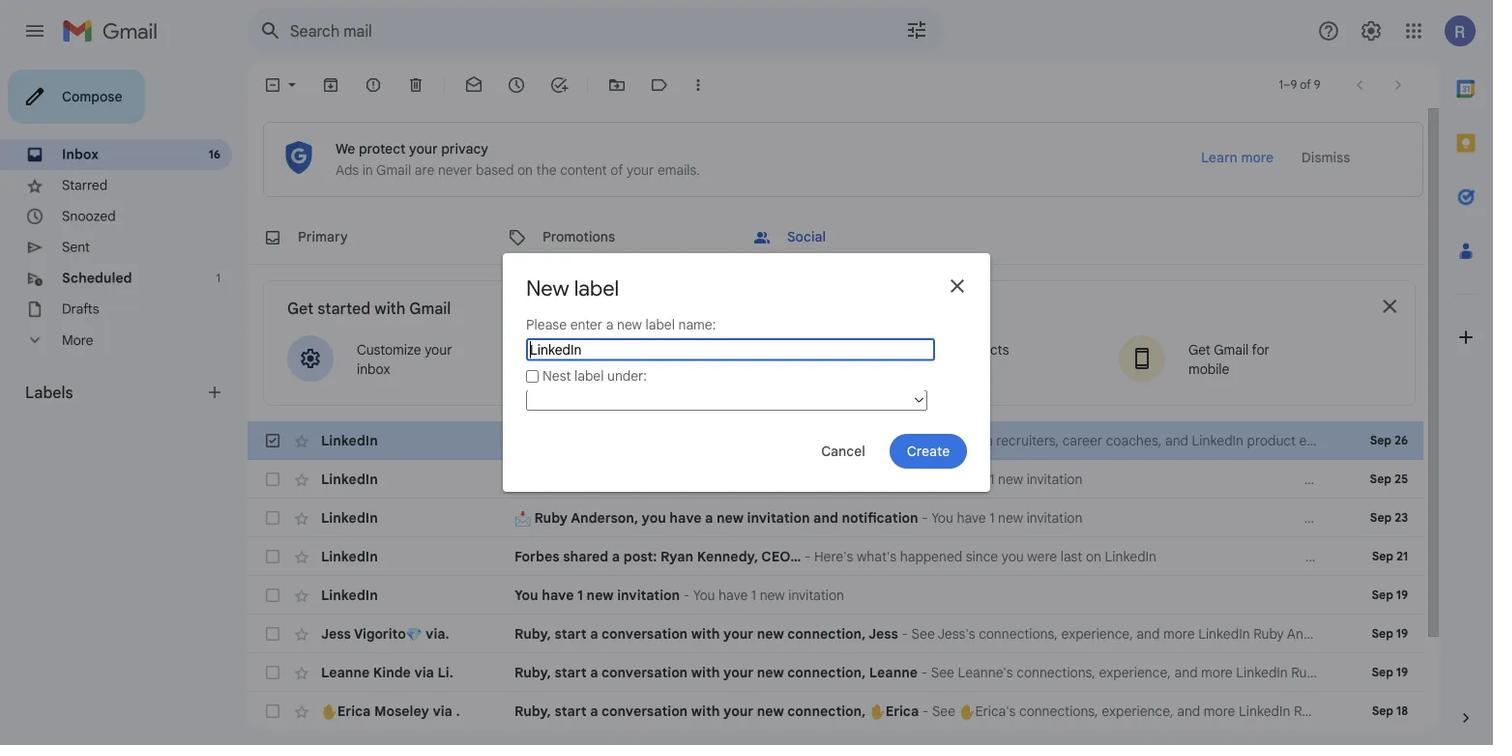 Task type: vqa. For each thing, say whether or not it's contained in the screenshot.
Alertt
no



Task type: describe. For each thing, give the bounding box(es) containing it.
in
[[362, 162, 373, 179]]

you're
[[515, 432, 556, 449]]

ryan
[[661, 549, 694, 565]]

1 vertical spatial anderson
[[1328, 703, 1387, 720]]

are
[[415, 162, 435, 179]]

customize
[[357, 342, 421, 359]]

main menu image
[[23, 19, 46, 43]]

with for ruby, start a conversation with your new connection, leanne -
[[692, 665, 720, 682]]

1 vertical spatial experience,
[[1102, 703, 1174, 720]]

leanne kinde via li.
[[321, 665, 454, 682]]

ruby anderson, you have a new invitation and notification - you have 1 new invitation ͏ ͏ ͏ ͏ ͏ ͏ ͏ ͏ ͏ ͏ ͏ ͏ ͏ ͏ ͏ ͏ ͏ ͏ ͏ ͏ ͏ ͏ ͏ ͏ ͏ ͏ ͏ ͏ ͏ ͏ ͏ ͏ ͏ ͏ ͏ ͏ ͏ ͏ ͏ ͏ ͏ ͏ ͏ ͏ ͏ ͏ ͏ ͏ ͏ ͏ ͏ ͏ ͏ ͏ ͏ ͏ ͏ ͏ ͏ ͏ ͏ ͏ ͏ ͏ ͏ ͏ ͏ ͏ ͏ ͏ ͏ ͏ ͏ ͏ ͏ ͏ ͏ ͏ ͏ ͏ ͏ ͏ ͏ ͏ ͏ ͏ ͏ ͏
[[531, 471, 1388, 488]]

invited:
[[560, 432, 609, 449]]

on inside we protect your privacy ads in gmail are never based on the content of your emails.
[[518, 162, 533, 179]]

erica's connections, experience, and more linkedin ruby anderson
[[976, 703, 1391, 720]]

you for ruby anderson, you have a new invitation and notification
[[642, 510, 666, 527]]

19 for see jess's connections, experience, and more linkedin ruby anderson jess vigorito
[[1397, 627, 1409, 642]]

started
[[318, 299, 371, 318]]

new label heading
[[526, 275, 619, 302]]

erica moseley 
[[1407, 703, 1494, 720]]

with for ruby, start a conversation with your new connection, jess - see jess's connections, experience, and more linkedin ruby anderson jess vigorito
[[692, 626, 720, 643]]

get started with gmail
[[287, 299, 451, 318]]

1 vertical spatial see
[[933, 703, 956, 720]]

forbes
[[515, 549, 560, 565]]

📩 image
[[515, 511, 531, 527]]

25
[[1395, 473, 1409, 487]]

starred link
[[62, 177, 108, 194]]

0 vertical spatial anderson
[[1288, 626, 1347, 643]]

your down ruby, start a conversation with your new connection, leanne -
[[724, 703, 754, 720]]

a for ruby, start a conversation with your new connection,
[[590, 703, 598, 720]]

1 vertical spatial gmail
[[409, 299, 451, 318]]

conversation for ruby, start a conversation with your new connection, jess
[[602, 626, 688, 643]]

21
[[1397, 550, 1409, 565]]

scheduled link
[[62, 270, 132, 287]]

3 conversation from the top
[[602, 703, 688, 720]]

ruby anderson, you have a new invitation and notification
[[531, 510, 919, 527]]

sep for 3rd row from the top of the the get started with gmail main content
[[1371, 511, 1392, 526]]

notification for ruby anderson, you have a new invitation and notification
[[842, 510, 919, 527]]

settings image
[[1360, 19, 1383, 43]]

3 ruby, from the top
[[515, 703, 551, 720]]

anderson, for ruby anderson, you have a new invitation and notification
[[571, 510, 639, 527]]

we
[[336, 140, 355, 157]]

name:
[[679, 316, 716, 333]]

your up ruby, start a conversation with your new connection, leanne -
[[724, 626, 754, 643]]

1 vertical spatial label
[[646, 316, 675, 333]]

5 row from the top
[[248, 577, 1424, 615]]

based
[[476, 162, 514, 179]]

new label
[[526, 275, 619, 302]]

for inside get gmail for mobile
[[1253, 342, 1270, 359]]

sent link
[[62, 239, 90, 256]]

erica moseley via .
[[337, 703, 460, 720]]

report spam image
[[364, 75, 383, 95]]

.
[[456, 703, 460, 720]]

archive image
[[321, 75, 341, 95]]

Nest label under: checkbox
[[526, 370, 539, 383]]

sep for row containing leanne kinde via li.
[[1372, 666, 1394, 681]]

1 inside "labels" 'navigation'
[[216, 271, 221, 286]]

and inside the import contacts and mail
[[912, 361, 935, 378]]

what's
[[857, 549, 897, 565]]

a for ruby, start a conversation with your new connection, leanne -
[[590, 665, 598, 682]]

privacy
[[441, 140, 489, 157]]

1 row from the top
[[248, 422, 1424, 461]]

of
[[611, 162, 623, 179]]

more button
[[0, 325, 232, 356]]

- you have 1 new invitation ͏ ͏ ͏ ͏ ͏ ͏ ͏ ͏ ͏ ͏ ͏ ͏ ͏ ͏ ͏ ͏ ͏ ͏ ͏ ͏ ͏ ͏ ͏ ͏ ͏ ͏ ͏ ͏ ͏ ͏ ͏ ͏ ͏ ͏ ͏ ͏ ͏ ͏ ͏ ͏ ͏ ͏ ͏ ͏ ͏ ͏ ͏ ͏ ͏ ͏ ͏ ͏ ͏ ͏ ͏ ͏ ͏ ͏ ͏ ͏ ͏ ͏ ͏ ͏ ͏ ͏ ͏ ͏ ͏ ͏ ͏ ͏ ͏ ͏ ͏ ͏ ͏ ͏ ͏ ͏ ͏ ͏ ͏ ͏ ͏ ͏ ͏ ͏
[[919, 510, 1388, 527]]

import contacts and mail
[[912, 342, 1010, 378]]

2 leanne from the left
[[870, 665, 918, 682]]

mail
[[938, 361, 963, 378]]

sep 21
[[1373, 550, 1409, 565]]

ceo…
[[762, 549, 801, 565]]

26
[[1395, 434, 1409, 448]]

social
[[788, 229, 826, 246]]

sep 18
[[1373, 705, 1409, 719]]

ruby, for ruby, start a conversation with your new connection, jess
[[515, 626, 551, 643]]

row containing erica moseley via .
[[248, 693, 1494, 731]]

new inside 'alert dialog'
[[617, 316, 642, 333]]

compose
[[62, 88, 122, 105]]

nest
[[543, 368, 571, 385]]

advanced search options image
[[898, 11, 937, 49]]

snoozed
[[62, 208, 116, 225]]

snooze image
[[507, 75, 526, 95]]

get for get gmail for mobile
[[1189, 342, 1211, 359]]

sep for fourth row
[[1373, 550, 1394, 565]]

sent
[[62, 239, 90, 256]]

💎 image
[[406, 627, 422, 644]]

protect
[[359, 140, 406, 157]]

1 vigorito from the left
[[354, 626, 406, 643]]

post:
[[624, 549, 657, 565]]

0 vertical spatial experience,
[[1062, 626, 1134, 643]]

19 for you have 1 new invitation ͏ ͏ ͏ ͏ ͏ ͏ ͏ ͏ ͏ ͏ ͏ ͏ ͏ ͏ ͏ ͏ ͏ ͏ ͏ ͏ ͏ ͏ ͏ ͏ ͏ ͏ ͏ ͏ ͏ ͏ ͏ ͏ ͏ ͏ ͏ ͏ ͏ ͏ ͏ ͏ ͏ ͏ ͏ ͏ ͏ ͏ ͏ ͏ ͏ ͏ ͏ ͏ ͏ ͏ ͏ ͏ ͏ ͏ ͏ ͏ ͏ ͏ ͏ ͏ ͏ ͏ ͏ ͏ ͏ ͏ ͏ ͏ ͏ ͏ ͏ ͏ ͏ ͏ ͏ ͏ ͏ ͏ ͏ ͏ ͏ ͏ ͏ ͏
[[1397, 589, 1409, 603]]

were
[[1028, 549, 1058, 565]]

3 start from the top
[[555, 703, 587, 720]]

3 19 from the top
[[1397, 666, 1409, 681]]

forbes shared a post: ryan kennedy, ceo… - here's what's happened since you were last on linkedin ͏ ͏ ͏ ͏ ͏ ͏ ͏ ͏ ͏ ͏ ͏ ͏ ͏ ͏ ͏ ͏ ͏ ͏ ͏ ͏ ͏ ͏ ͏ ͏ ͏ ͏ ͏ ͏ ͏ ͏ ͏ ͏ ͏ ͏ ͏ ͏ ͏ ͏ ͏ ͏ ͏ ͏ ͏ ͏ ͏ ͏ ͏ ͏ ͏ ͏ ͏ ͏ ͏ ͏ ͏ ͏ ͏ ͏ ͏ ͏ ͏ ͏ ͏ ͏ ͏ ͏ ͏ ͏ ͏
[[515, 549, 1396, 565]]

mobile
[[1189, 361, 1230, 378]]

row containing leanne kinde via li.
[[248, 654, 1424, 693]]

inbox
[[62, 146, 99, 163]]

anderson, for ruby anderson, you have a new invitation and notification - you have 1 new invitation ͏ ͏ ͏ ͏ ͏ ͏ ͏ ͏ ͏ ͏ ͏ ͏ ͏ ͏ ͏ ͏ ͏ ͏ ͏ ͏ ͏ ͏ ͏ ͏ ͏ ͏ ͏ ͏ ͏ ͏ ͏ ͏ ͏ ͏ ͏ ͏ ͏ ͏ ͏ ͏ ͏ ͏ ͏ ͏ ͏ ͏ ͏ ͏ ͏ ͏ ͏ ͏ ͏ ͏ ͏ ͏ ͏ ͏ ͏ ͏ ͏ ͏ ͏ ͏ ͏ ͏ ͏ ͏ ͏ ͏ ͏ ͏ ͏ ͏ ͏ ͏ ͏ ͏ ͏ ͏ ͏ ͏ ͏ ͏ ͏ ͏ ͏ ͏
[[571, 471, 639, 488]]

contacts
[[956, 342, 1010, 359]]

candidates
[[843, 432, 918, 449]]

last
[[1061, 549, 1083, 565]]

1 vertical spatial for
[[739, 432, 758, 449]]

jess's
[[938, 626, 976, 643]]

tactics
[[689, 432, 736, 449]]

erica for erica moseley 
[[1407, 703, 1438, 720]]

ads
[[336, 162, 359, 179]]

primary
[[298, 229, 348, 246]]

we protect your privacy ads in gmail are never based on the content of your emails.
[[336, 140, 700, 179]]

inbox
[[357, 361, 390, 378]]

1 leanne from the left
[[321, 665, 370, 682]]

emails.
[[658, 162, 700, 179]]

kennedy,
[[697, 549, 759, 565]]

a for forbes shared a post: ryan kennedy, ceo… - here's what's happened since you were last on linkedin ͏ ͏ ͏ ͏ ͏ ͏ ͏ ͏ ͏ ͏ ͏ ͏ ͏ ͏ ͏ ͏ ͏ ͏ ͏ ͏ ͏ ͏ ͏ ͏ ͏ ͏ ͏ ͏ ͏ ͏ ͏ ͏ ͏ ͏ ͏ ͏ ͏ ͏ ͏ ͏ ͏ ͏ ͏ ͏ ͏ ͏ ͏ ͏ ͏ ͏ ͏ ͏ ͏ ͏ ͏ ͏ ͏ ͏ ͏ ͏ ͏ ͏ ͏ ͏ ͏ ͏ ͏ ͏ ͏
[[612, 549, 620, 565]]

3 row from the top
[[248, 499, 1424, 538]]

via.
[[422, 626, 450, 643]]

erica's
[[976, 703, 1016, 720]]

1 vertical spatial connections,
[[1020, 703, 1099, 720]]

0 vertical spatial connections,
[[979, 626, 1058, 643]]

promotions
[[543, 229, 615, 246]]

drafts link
[[62, 301, 99, 318]]

you for ruby anderson, you have a new invitation and notification - you have 1 new invitation ͏ ͏ ͏ ͏ ͏ ͏ ͏ ͏ ͏ ͏ ͏ ͏ ͏ ͏ ͏ ͏ ͏ ͏ ͏ ͏ ͏ ͏ ͏ ͏ ͏ ͏ ͏ ͏ ͏ ͏ ͏ ͏ ͏ ͏ ͏ ͏ ͏ ͏ ͏ ͏ ͏ ͏ ͏ ͏ ͏ ͏ ͏ ͏ ͏ ͏ ͏ ͏ ͏ ͏ ͏ ͏ ͏ ͏ ͏ ͏ ͏ ͏ ͏ ͏ ͏ ͏ ͏ ͏ ͏ ͏ ͏ ͏ ͏ ͏ ͏ ͏ ͏ ͏ ͏ ͏ ͏ ͏ ͏ ͏ ͏ ͏ ͏ ͏
[[642, 471, 666, 488]]

here's
[[815, 549, 854, 565]]

ruby, start a conversation with your new connection, jess - see jess's connections, experience, and more linkedin ruby anderson jess vigorito
[[515, 626, 1428, 643]]

1 horizontal spatial tab list
[[1440, 62, 1494, 676]]

scheduled
[[62, 270, 132, 287]]

1 ✋ image from the left
[[321, 705, 337, 721]]

starred
[[62, 177, 108, 194]]



Task type: locate. For each thing, give the bounding box(es) containing it.
level
[[804, 432, 840, 449]]

ruby, for ruby, start a conversation with your new connection, leanne
[[515, 665, 551, 682]]

entry-
[[762, 432, 804, 449]]

2 vertical spatial gmail
[[1214, 342, 1249, 359]]

0 vertical spatial connection,
[[788, 626, 866, 643]]

1 vertical spatial sep 19
[[1372, 627, 1409, 642]]

1 horizontal spatial more
[[1204, 703, 1236, 720]]

jess up 'leanne kinde via li.'
[[321, 626, 351, 643]]

sep 25
[[1371, 473, 1409, 487]]

new label alert dialog
[[503, 253, 991, 492]]

23
[[1395, 511, 1409, 526]]

a
[[606, 316, 614, 333], [705, 471, 713, 488], [705, 510, 713, 527], [612, 549, 620, 565], [590, 626, 598, 643], [590, 665, 598, 682], [590, 703, 598, 720]]

notification up what's
[[842, 510, 919, 527]]

connections, right the jess's
[[979, 626, 1058, 643]]

row containing jess vigorito
[[248, 615, 1428, 654]]

1 horizontal spatial vigorito
[[1380, 626, 1428, 643]]

via left .
[[433, 703, 453, 720]]

inbox link
[[62, 146, 99, 163]]

happened
[[900, 549, 963, 565]]

0 horizontal spatial more
[[1164, 626, 1195, 643]]

0 vertical spatial gmail
[[376, 162, 411, 179]]

conversation down ruby, start a conversation with your new connection, leanne -
[[602, 703, 688, 720]]

snoozed link
[[62, 208, 116, 225]]

3 sep 19 from the top
[[1372, 666, 1409, 681]]

2 vertical spatial ruby,
[[515, 703, 551, 720]]

label up change at the left top of page
[[646, 316, 675, 333]]

1 moseley from the left
[[374, 703, 429, 720]]

2 moseley from the left
[[1441, 703, 1492, 720]]

label
[[574, 275, 619, 302], [646, 316, 675, 333], [575, 368, 604, 385]]

vigorito down the 21
[[1380, 626, 1428, 643]]

connections,
[[979, 626, 1058, 643], [1020, 703, 1099, 720]]

1 horizontal spatial moseley
[[1441, 703, 1492, 720]]

import
[[912, 342, 953, 359]]

leanne down ruby, start a conversation with your new connection, jess - see jess's connections, experience, and more linkedin ruby anderson jess vigorito at the bottom of the page
[[870, 665, 918, 682]]

content
[[560, 162, 607, 179]]

1 vertical spatial start
[[555, 665, 587, 682]]

2 19 from the top
[[1397, 627, 1409, 642]]

ruby, start a conversation with your new connection, leanne -
[[515, 665, 931, 682]]

please
[[526, 316, 567, 333]]

2 vigorito from the left
[[1380, 626, 1428, 643]]

label for nest label under:
[[575, 368, 604, 385]]

0 horizontal spatial moseley
[[374, 703, 429, 720]]

via for kinde
[[415, 665, 434, 682]]

erica for erica
[[886, 703, 919, 720]]

0 horizontal spatial erica
[[337, 703, 371, 720]]

3 connection, from the top
[[788, 703, 866, 720]]

3 erica from the left
[[1407, 703, 1438, 720]]

via for moseley
[[433, 703, 453, 720]]

your up ruby, start a conversation with your new connection,
[[724, 665, 754, 682]]

conversation up ruby, start a conversation with your new connection,
[[602, 665, 688, 682]]

on left the
[[518, 162, 533, 179]]

2 vertical spatial start
[[555, 703, 587, 720]]

1 vertical spatial on
[[1086, 549, 1102, 565]]

labels navigation
[[0, 62, 248, 746]]

you down search
[[642, 471, 666, 488]]

2 vertical spatial connection,
[[788, 703, 866, 720]]

social tab
[[737, 211, 981, 265]]

1 horizontal spatial jess
[[869, 626, 899, 643]]

nest label under:
[[543, 368, 647, 385]]

0 vertical spatial via
[[415, 665, 434, 682]]

moseley for erica moseley 
[[1441, 703, 1492, 720]]

tab list containing primary
[[248, 211, 1424, 265]]

search mail image
[[253, 14, 288, 48]]

2 vertical spatial conversation
[[602, 703, 688, 720]]

moseley right 18
[[1441, 703, 1492, 720]]

anderson
[[1288, 626, 1347, 643], [1328, 703, 1387, 720]]

1 vertical spatial connection,
[[788, 665, 866, 682]]

1 horizontal spatial on
[[1086, 549, 1102, 565]]

please enter a new label name:
[[526, 316, 716, 333]]

you have 1 new invitation - you have 1 new invitation ͏ ͏ ͏ ͏ ͏ ͏ ͏ ͏ ͏ ͏ ͏ ͏ ͏ ͏ ͏ ͏ ͏ ͏ ͏ ͏ ͏ ͏ ͏ ͏ ͏ ͏ ͏ ͏ ͏ ͏ ͏ ͏ ͏ ͏ ͏ ͏ ͏ ͏ ͏ ͏ ͏ ͏ ͏ ͏ ͏ ͏ ͏ ͏ ͏ ͏ ͏ ͏ ͏ ͏ ͏ ͏ ͏ ͏ ͏ ͏ ͏ ͏ ͏ ͏ ͏ ͏ ͏ ͏ ͏ ͏ ͏ ͏ ͏ ͏ ͏ ͏ ͏ ͏ ͏ ͏ ͏ ͏ ͏ ͏ ͏ ͏ ͏ ͏
[[515, 587, 1150, 604]]

connection, for leanne
[[788, 665, 866, 682]]

0 horizontal spatial for
[[739, 432, 758, 449]]

0 horizontal spatial jess
[[321, 626, 351, 643]]

2 anderson, from the top
[[571, 510, 639, 527]]

see
[[912, 626, 935, 643], [933, 703, 956, 720]]

your right of
[[627, 162, 654, 179]]

sep 19 for you have 1 new invitation ͏ ͏ ͏ ͏ ͏ ͏ ͏ ͏ ͏ ͏ ͏ ͏ ͏ ͏ ͏ ͏ ͏ ͏ ͏ ͏ ͏ ͏ ͏ ͏ ͏ ͏ ͏ ͏ ͏ ͏ ͏ ͏ ͏ ͏ ͏ ͏ ͏ ͏ ͏ ͏ ͏ ͏ ͏ ͏ ͏ ͏ ͏ ͏ ͏ ͏ ͏ ͏ ͏ ͏ ͏ ͏ ͏ ͏ ͏ ͏ ͏ ͏ ͏ ͏ ͏ ͏ ͏ ͏ ͏ ͏ ͏ ͏ ͏ ͏ ͏ ͏ ͏ ͏ ͏ ͏ ͏ ͏ ͏ ͏ ͏ ͏ ͏ ͏
[[1372, 589, 1409, 603]]

on inside row
[[1086, 549, 1102, 565]]

enter
[[571, 316, 603, 333]]

3 jess from the left
[[1349, 626, 1377, 643]]

1 jess from the left
[[321, 626, 351, 643]]

1 horizontal spatial get
[[1189, 342, 1211, 359]]

2 ✋ image from the left
[[870, 705, 886, 721]]

✋ image left the - see
[[870, 705, 886, 721]]

a inside 'alert dialog'
[[606, 316, 614, 333]]

experience,
[[1062, 626, 1134, 643], [1102, 703, 1174, 720]]

6 row from the top
[[248, 615, 1428, 654]]

jess down sep 21
[[1349, 626, 1377, 643]]

since
[[966, 549, 999, 565]]

notification down candidates
[[842, 471, 919, 488]]

1 notification from the top
[[842, 471, 919, 488]]

sep 19 for see jess's connections, experience, and more linkedin ruby anderson jess vigorito
[[1372, 627, 1409, 642]]

compose button
[[8, 70, 146, 124]]

a for ruby, start a conversation with your new connection, jess - see jess's connections, experience, and more linkedin ruby anderson jess vigorito
[[590, 626, 598, 643]]

add to tasks image
[[550, 75, 569, 95]]

0 vertical spatial for
[[1253, 342, 1270, 359]]

and
[[912, 361, 935, 378], [814, 471, 839, 488], [814, 510, 839, 527], [1137, 626, 1160, 643], [1178, 703, 1201, 720]]

0 horizontal spatial get
[[287, 299, 314, 318]]

2 erica from the left
[[886, 703, 919, 720]]

18
[[1397, 705, 1409, 719]]

anderson, up shared
[[571, 510, 639, 527]]

gmail up customize your inbox
[[409, 299, 451, 318]]

conversation for ruby, start a conversation with your new connection, leanne
[[602, 665, 688, 682]]

0 vertical spatial label
[[574, 275, 619, 302]]

more
[[1164, 626, 1195, 643], [1204, 703, 1236, 720]]

0 vertical spatial ruby,
[[515, 626, 551, 643]]

labels heading
[[25, 383, 205, 402]]

1 19 from the top
[[1397, 589, 1409, 603]]

sep for row containing erica moseley via .
[[1373, 705, 1394, 719]]

get inside get gmail for mobile
[[1189, 342, 1211, 359]]

2 vertical spatial you
[[1002, 549, 1024, 565]]

gmail down protect
[[376, 162, 411, 179]]

kinde
[[373, 665, 411, 682]]

mark as read image
[[464, 75, 484, 95]]

1 erica from the left
[[337, 703, 371, 720]]

0 vertical spatial start
[[555, 626, 587, 643]]

label right nest
[[575, 368, 604, 385]]

label up enter
[[574, 275, 619, 302]]

new
[[617, 316, 642, 333], [717, 471, 744, 488], [998, 471, 1024, 488], [717, 510, 744, 527], [998, 510, 1024, 527], [587, 587, 614, 604], [760, 587, 785, 604], [757, 626, 784, 643], [757, 665, 784, 682], [757, 703, 784, 720]]

1 vertical spatial via
[[433, 703, 453, 720]]

invitation
[[747, 471, 810, 488], [1027, 471, 1083, 488], [747, 510, 810, 527], [1027, 510, 1083, 527], [617, 587, 680, 604], [789, 587, 844, 604]]

start for ruby, start a conversation with your new connection, leanne
[[555, 665, 587, 682]]

0 vertical spatial get
[[287, 299, 314, 318]]

erica for erica moseley via .
[[337, 703, 371, 720]]

1 vertical spatial ruby,
[[515, 665, 551, 682]]

jess vigorito
[[321, 626, 406, 643]]

2 horizontal spatial jess
[[1349, 626, 1377, 643]]

1 horizontal spatial for
[[1253, 342, 1270, 359]]

None search field
[[248, 8, 944, 54]]

with
[[375, 299, 406, 318], [692, 626, 720, 643], [692, 665, 720, 682], [692, 703, 720, 720]]

✋ image down 'leanne kinde via li.'
[[321, 705, 337, 721]]

2 row from the top
[[248, 461, 1424, 499]]

sep
[[1371, 434, 1392, 448], [1371, 473, 1392, 487], [1371, 511, 1392, 526], [1373, 550, 1394, 565], [1372, 589, 1394, 603], [1372, 627, 1394, 642], [1372, 666, 1394, 681], [1373, 705, 1394, 719]]

1 anderson, from the top
[[571, 471, 639, 488]]

2 ruby, from the top
[[515, 665, 551, 682]]

2 vertical spatial sep 19
[[1372, 666, 1409, 681]]

connections, right erica's
[[1020, 703, 1099, 720]]

image
[[634, 361, 672, 378]]

notification
[[842, 471, 919, 488], [842, 510, 919, 527]]

your inside customize your inbox
[[425, 342, 452, 359]]

1 vertical spatial anderson,
[[571, 510, 639, 527]]

2 jess from the left
[[869, 626, 899, 643]]

leanne down the jess vigorito at the bottom left of the page
[[321, 665, 370, 682]]

7 row from the top
[[248, 654, 1424, 693]]

new
[[526, 275, 569, 302]]

your right customize
[[425, 342, 452, 359]]

with up ruby, start a conversation with your new connection,
[[692, 665, 720, 682]]

moseley down kinde
[[374, 703, 429, 720]]

2 connection, from the top
[[788, 665, 866, 682]]

gmail up mobile
[[1214, 342, 1249, 359]]

1 horizontal spatial ✋ image
[[870, 705, 886, 721]]

you up post:
[[642, 510, 666, 527]]

1 connection, from the top
[[788, 626, 866, 643]]

anderson, down job
[[571, 471, 639, 488]]

get left the 'started'
[[287, 299, 314, 318]]

2 vertical spatial label
[[575, 368, 604, 385]]

͏
[[1083, 471, 1086, 488], [1086, 471, 1090, 488], [1090, 471, 1093, 488], [1093, 471, 1097, 488], [1097, 471, 1100, 488], [1100, 471, 1104, 488], [1104, 471, 1107, 488], [1107, 471, 1111, 488], [1111, 471, 1114, 488], [1114, 471, 1118, 488], [1118, 471, 1121, 488], [1121, 471, 1125, 488], [1124, 471, 1128, 488], [1128, 471, 1131, 488], [1131, 471, 1135, 488], [1135, 471, 1138, 488], [1138, 471, 1142, 488], [1142, 471, 1145, 488], [1145, 471, 1149, 488], [1149, 471, 1152, 488], [1152, 471, 1156, 488], [1156, 471, 1159, 488], [1159, 471, 1163, 488], [1163, 471, 1166, 488], [1166, 471, 1170, 488], [1170, 471, 1173, 488], [1173, 471, 1177, 488], [1177, 471, 1180, 488], [1180, 471, 1183, 488], [1183, 471, 1187, 488], [1187, 471, 1190, 488], [1190, 471, 1194, 488], [1194, 471, 1197, 488], [1197, 471, 1201, 488], [1201, 471, 1204, 488], [1204, 471, 1208, 488], [1208, 471, 1211, 488], [1211, 471, 1215, 488], [1215, 471, 1218, 488], [1218, 471, 1222, 488], [1222, 471, 1225, 488], [1225, 471, 1229, 488], [1229, 471, 1232, 488], [1232, 471, 1235, 488], [1235, 471, 1239, 488], [1239, 471, 1242, 488], [1242, 471, 1246, 488], [1246, 471, 1249, 488], [1249, 471, 1253, 488], [1253, 471, 1256, 488], [1256, 471, 1260, 488], [1260, 471, 1263, 488], [1263, 471, 1267, 488], [1267, 471, 1270, 488], [1270, 471, 1274, 488], [1274, 471, 1277, 488], [1277, 471, 1281, 488], [1281, 471, 1284, 488], [1284, 471, 1287, 488], [1287, 471, 1291, 488], [1291, 471, 1294, 488], [1294, 471, 1298, 488], [1298, 471, 1301, 488], [1301, 471, 1305, 488], [1305, 471, 1308, 488], [1308, 471, 1312, 488], [1312, 471, 1315, 488], [1315, 471, 1319, 488], [1319, 471, 1322, 488], [1322, 471, 1326, 488], [1326, 471, 1329, 488], [1329, 471, 1333, 488], [1333, 471, 1336, 488], [1336, 471, 1339, 488], [1339, 471, 1343, 488], [1343, 471, 1346, 488], [1346, 471, 1350, 488], [1350, 471, 1353, 488], [1353, 471, 1357, 488], [1357, 471, 1360, 488], [1360, 471, 1364, 488], [1364, 471, 1367, 488], [1367, 471, 1371, 488], [1371, 471, 1374, 488], [1374, 471, 1378, 488], [1378, 471, 1381, 488], [1381, 471, 1385, 488], [1385, 471, 1388, 488], [1083, 510, 1086, 527], [1086, 510, 1090, 527], [1090, 510, 1093, 527], [1093, 510, 1097, 527], [1097, 510, 1100, 527], [1100, 510, 1104, 527], [1104, 510, 1107, 527], [1107, 510, 1111, 527], [1111, 510, 1114, 527], [1114, 510, 1118, 527], [1118, 510, 1121, 527], [1121, 510, 1125, 527], [1124, 510, 1128, 527], [1128, 510, 1131, 527], [1131, 510, 1135, 527], [1135, 510, 1138, 527], [1138, 510, 1142, 527], [1142, 510, 1145, 527], [1145, 510, 1149, 527], [1149, 510, 1152, 527], [1152, 510, 1156, 527], [1156, 510, 1159, 527], [1159, 510, 1163, 527], [1163, 510, 1166, 527], [1166, 510, 1170, 527], [1170, 510, 1173, 527], [1173, 510, 1177, 527], [1177, 510, 1180, 527], [1180, 510, 1183, 527], [1183, 510, 1187, 527], [1187, 510, 1190, 527], [1190, 510, 1194, 527], [1194, 510, 1197, 527], [1197, 510, 1201, 527], [1201, 510, 1204, 527], [1204, 510, 1208, 527], [1208, 510, 1211, 527], [1211, 510, 1215, 527], [1215, 510, 1218, 527], [1218, 510, 1222, 527], [1222, 510, 1225, 527], [1225, 510, 1229, 527], [1229, 510, 1232, 527], [1232, 510, 1235, 527], [1235, 510, 1239, 527], [1239, 510, 1242, 527], [1242, 510, 1246, 527], [1246, 510, 1249, 527], [1249, 510, 1253, 527], [1253, 510, 1256, 527], [1256, 510, 1260, 527], [1260, 510, 1263, 527], [1263, 510, 1267, 527], [1267, 510, 1270, 527], [1270, 510, 1274, 527], [1274, 510, 1277, 527], [1277, 510, 1281, 527], [1281, 510, 1284, 527], [1284, 510, 1287, 527], [1287, 510, 1291, 527], [1291, 510, 1294, 527], [1294, 510, 1298, 527], [1298, 510, 1301, 527], [1301, 510, 1305, 527], [1305, 510, 1308, 527], [1308, 510, 1312, 527], [1312, 510, 1315, 527], [1315, 510, 1319, 527], [1319, 510, 1322, 527], [1322, 510, 1326, 527], [1326, 510, 1329, 527], [1329, 510, 1333, 527], [1333, 510, 1336, 527], [1336, 510, 1339, 527], [1339, 510, 1343, 527], [1343, 510, 1346, 527], [1346, 510, 1350, 527], [1350, 510, 1353, 527], [1353, 510, 1357, 527], [1357, 510, 1360, 527], [1360, 510, 1364, 527], [1364, 510, 1367, 527], [1367, 510, 1371, 527], [1371, 510, 1374, 527], [1374, 510, 1378, 527], [1378, 510, 1381, 527], [1381, 510, 1385, 527], [1385, 510, 1388, 527], [1157, 549, 1161, 565], [1161, 549, 1164, 565], [1164, 549, 1168, 565], [1167, 549, 1171, 565], [1171, 549, 1174, 565], [1174, 549, 1178, 565], [1178, 549, 1181, 565], [1181, 549, 1185, 565], [1185, 549, 1188, 565], [1188, 549, 1192, 565], [1192, 549, 1195, 565], [1195, 549, 1199, 565], [1199, 549, 1202, 565], [1202, 549, 1206, 565], [1206, 549, 1209, 565], [1209, 549, 1213, 565], [1213, 549, 1216, 565], [1216, 549, 1220, 565], [1220, 549, 1223, 565], [1223, 549, 1226, 565], [1226, 549, 1230, 565], [1230, 549, 1233, 565], [1233, 549, 1237, 565], [1237, 549, 1240, 565], [1240, 549, 1244, 565], [1244, 549, 1247, 565], [1247, 549, 1251, 565], [1251, 549, 1254, 565], [1254, 549, 1258, 565], [1258, 549, 1261, 565], [1261, 549, 1265, 565], [1265, 549, 1268, 565], [1268, 549, 1272, 565], [1272, 549, 1275, 565], [1275, 549, 1278, 565], [1278, 549, 1282, 565], [1282, 549, 1285, 565], [1285, 549, 1289, 565], [1289, 549, 1292, 565], [1292, 549, 1296, 565], [1296, 549, 1299, 565], [1299, 549, 1303, 565], [1303, 549, 1306, 565], [1306, 549, 1310, 565], [1310, 549, 1313, 565], [1313, 549, 1317, 565], [1317, 549, 1320, 565], [1320, 549, 1324, 565], [1324, 549, 1327, 565], [1327, 549, 1330, 565], [1330, 549, 1334, 565], [1334, 549, 1337, 565], [1337, 549, 1341, 565], [1341, 549, 1344, 565], [1344, 549, 1348, 565], [1348, 549, 1351, 565], [1351, 549, 1355, 565], [1355, 549, 1358, 565], [1358, 549, 1362, 565], [1362, 549, 1365, 565], [1365, 549, 1369, 565], [1369, 549, 1372, 565], [1372, 549, 1376, 565], [1376, 549, 1379, 565], [1379, 549, 1382, 565], [1382, 549, 1386, 565], [1386, 549, 1389, 565], [1389, 549, 1393, 565], [1393, 549, 1396, 565], [844, 587, 848, 604], [848, 587, 851, 604], [851, 587, 855, 604], [855, 587, 858, 604], [858, 587, 862, 604], [862, 587, 865, 604], [865, 587, 869, 604], [869, 587, 872, 604], [872, 587, 876, 604], [876, 587, 879, 604], [879, 587, 883, 604], [883, 587, 886, 604], [886, 587, 890, 604], [890, 587, 893, 604], [893, 587, 897, 604], [896, 587, 900, 604], [900, 587, 903, 604], [903, 587, 907, 604], [907, 587, 910, 604], [910, 587, 914, 604], [914, 587, 917, 604], [917, 587, 921, 604], [921, 587, 924, 604], [924, 587, 928, 604], [928, 587, 931, 604], [931, 587, 935, 604], [935, 587, 938, 604], [938, 587, 942, 604], [942, 587, 945, 604], [945, 587, 949, 604], [949, 587, 952, 604], [952, 587, 955, 604], [955, 587, 959, 604], [959, 587, 962, 604], [962, 587, 966, 604], [966, 587, 969, 604], [969, 587, 973, 604], [973, 587, 976, 604], [976, 587, 980, 604], [980, 587, 983, 604], [983, 587, 987, 604], [987, 587, 990, 604], [990, 587, 994, 604], [994, 587, 997, 604], [997, 587, 1001, 604], [1001, 587, 1004, 604], [1004, 587, 1007, 604], [1007, 587, 1011, 604], [1011, 587, 1014, 604], [1014, 587, 1018, 604], [1018, 587, 1021, 604], [1021, 587, 1025, 604], [1025, 587, 1028, 604], [1028, 587, 1032, 604], [1032, 587, 1035, 604], [1035, 587, 1039, 604], [1039, 587, 1042, 604], [1042, 587, 1046, 604], [1046, 587, 1049, 604], [1049, 587, 1053, 604], [1053, 587, 1056, 604], [1056, 587, 1059, 604], [1059, 587, 1063, 604], [1063, 587, 1066, 604], [1066, 587, 1070, 604], [1070, 587, 1073, 604], [1073, 587, 1077, 604], [1077, 587, 1080, 604], [1080, 587, 1084, 604], [1084, 587, 1087, 604], [1087, 587, 1091, 604], [1091, 587, 1094, 604], [1094, 587, 1098, 604], [1098, 587, 1101, 604], [1101, 587, 1105, 604], [1105, 587, 1108, 604], [1108, 587, 1111, 604], [1111, 587, 1115, 604], [1115, 587, 1118, 604], [1118, 587, 1122, 604], [1122, 587, 1125, 604], [1125, 587, 1129, 604], [1129, 587, 1132, 604], [1132, 587, 1136, 604], [1136, 587, 1139, 604], [1139, 587, 1143, 604], [1143, 587, 1146, 604], [1146, 587, 1150, 604]]

0 horizontal spatial ✋ image
[[321, 705, 337, 721]]

promotions tab
[[492, 211, 736, 265]]

sep 23
[[1371, 511, 1409, 526]]

via left li.
[[415, 665, 434, 682]]

connection, for jess
[[788, 626, 866, 643]]

your up are
[[409, 140, 438, 157]]

gmail inside get gmail for mobile
[[1214, 342, 1249, 359]]

1 vertical spatial more
[[1204, 703, 1236, 720]]

1 sep 19 from the top
[[1372, 589, 1409, 603]]

tab list
[[1440, 62, 1494, 676], [248, 211, 1424, 265]]

0 vertical spatial notification
[[842, 471, 919, 488]]

conversation
[[602, 626, 688, 643], [602, 665, 688, 682], [602, 703, 688, 720]]

1 conversation from the top
[[602, 626, 688, 643]]

0 vertical spatial sep 19
[[1372, 589, 1409, 603]]

2 horizontal spatial erica
[[1407, 703, 1438, 720]]

change profile image
[[634, 342, 725, 378]]

1 vertical spatial conversation
[[602, 665, 688, 682]]

ruby, right .
[[515, 703, 551, 720]]

0 horizontal spatial vigorito
[[354, 626, 406, 643]]

get started with gmail main content
[[248, 108, 1494, 746]]

1 horizontal spatial leanne
[[870, 665, 918, 682]]

sep 19
[[1372, 589, 1409, 603], [1372, 627, 1409, 642], [1372, 666, 1409, 681]]

see left the jess's
[[912, 626, 935, 643]]

2 start from the top
[[555, 665, 587, 682]]

label for new label
[[574, 275, 619, 302]]

1 vertical spatial notification
[[842, 510, 919, 527]]

1 horizontal spatial erica
[[886, 703, 919, 720]]

0 vertical spatial conversation
[[602, 626, 688, 643]]

row
[[248, 422, 1424, 461], [248, 461, 1424, 499], [248, 499, 1424, 538], [248, 538, 1424, 577], [248, 577, 1424, 615], [248, 615, 1428, 654], [248, 654, 1424, 693], [248, 693, 1494, 731]]

vigorito up 'leanne kinde via li.'
[[354, 626, 406, 643]]

1 start from the top
[[555, 626, 587, 643]]

drafts
[[62, 301, 99, 318]]

4 row from the top
[[248, 538, 1424, 577]]

1 vertical spatial 19
[[1397, 627, 1409, 642]]

with for ruby, start a conversation with your new connection,
[[692, 703, 720, 720]]

see left erica's
[[933, 703, 956, 720]]

2 vertical spatial 19
[[1397, 666, 1409, 681]]

0 vertical spatial 19
[[1397, 589, 1409, 603]]

1
[[216, 271, 221, 286], [990, 471, 995, 488], [990, 510, 995, 527], [578, 587, 583, 604], [752, 587, 757, 604]]

get gmail for mobile
[[1189, 342, 1270, 378]]

0 vertical spatial you
[[642, 471, 666, 488]]

moseley
[[374, 703, 429, 720], [1441, 703, 1492, 720]]

✋ image
[[321, 705, 337, 721], [870, 705, 886, 721], [959, 705, 976, 721]]

have
[[670, 471, 702, 488], [957, 471, 987, 488], [670, 510, 702, 527], [957, 510, 987, 527], [542, 587, 574, 604], [719, 587, 748, 604]]

2 sep 19 from the top
[[1372, 627, 1409, 642]]

1 vertical spatial you
[[642, 510, 666, 527]]

job
[[612, 432, 636, 449]]

tab list inside the get started with gmail main content
[[248, 211, 1424, 265]]

0 horizontal spatial on
[[518, 162, 533, 179]]

16
[[209, 148, 221, 162]]

shared
[[563, 549, 609, 565]]

ruby,
[[515, 626, 551, 643], [515, 665, 551, 682], [515, 703, 551, 720]]

jess
[[321, 626, 351, 643], [869, 626, 899, 643], [1349, 626, 1377, 643]]

0 vertical spatial see
[[912, 626, 935, 643]]

you're invited: job search tactics for entry-level candidates -
[[515, 432, 932, 449]]

inbox tip region
[[263, 122, 1424, 197]]

li.
[[438, 665, 454, 682]]

profile
[[686, 342, 725, 359]]

sep 26
[[1371, 434, 1409, 448]]

get for get started with gmail
[[287, 299, 314, 318]]

notification for ruby anderson, you have a new invitation and notification - you have 1 new invitation ͏ ͏ ͏ ͏ ͏ ͏ ͏ ͏ ͏ ͏ ͏ ͏ ͏ ͏ ͏ ͏ ͏ ͏ ͏ ͏ ͏ ͏ ͏ ͏ ͏ ͏ ͏ ͏ ͏ ͏ ͏ ͏ ͏ ͏ ͏ ͏ ͏ ͏ ͏ ͏ ͏ ͏ ͏ ͏ ͏ ͏ ͏ ͏ ͏ ͏ ͏ ͏ ͏ ͏ ͏ ͏ ͏ ͏ ͏ ͏ ͏ ͏ ͏ ͏ ͏ ͏ ͏ ͏ ͏ ͏ ͏ ͏ ͏ ͏ ͏ ͏ ͏ ͏ ͏ ͏ ͏ ͏ ͏ ͏ ͏ ͏ ͏ ͏
[[842, 471, 919, 488]]

with up customize
[[375, 299, 406, 318]]

ruby, down forbes
[[515, 626, 551, 643]]

get up mobile
[[1189, 342, 1211, 359]]

gmail inside we protect your privacy ads in gmail are never based on the content of your emails.
[[376, 162, 411, 179]]

a for please enter a new label name:
[[606, 316, 614, 333]]

via
[[415, 665, 434, 682], [433, 703, 453, 720]]

on
[[518, 162, 533, 179], [1086, 549, 1102, 565]]

gmail image
[[62, 12, 167, 50]]

start for ruby, start a conversation with your new connection, jess
[[555, 626, 587, 643]]

primary tab
[[248, 211, 491, 265]]

✋ image down ruby, start a conversation with your new connection, jess - see jess's connections, experience, and more linkedin ruby anderson jess vigorito at the bottom of the page
[[959, 705, 976, 721]]

0 horizontal spatial leanne
[[321, 665, 370, 682]]

conversation down post:
[[602, 626, 688, 643]]

8 row from the top
[[248, 693, 1494, 731]]

0 horizontal spatial tab list
[[248, 211, 1424, 265]]

delete image
[[406, 75, 426, 95]]

Please enter a new label name: field
[[526, 339, 936, 361]]

on right last
[[1086, 549, 1102, 565]]

1 vertical spatial get
[[1189, 342, 1211, 359]]

labels
[[25, 383, 73, 402]]

ruby, right li.
[[515, 665, 551, 682]]

1 ruby, from the top
[[515, 626, 551, 643]]

-
[[922, 432, 928, 449], [922, 471, 928, 488], [922, 510, 928, 527], [805, 549, 811, 565], [684, 587, 690, 604], [902, 626, 908, 643], [922, 665, 928, 682], [923, 703, 929, 720]]

never
[[438, 162, 473, 179]]

sep for row containing jess vigorito
[[1372, 627, 1394, 642]]

2 conversation from the top
[[602, 665, 688, 682]]

customize your inbox
[[357, 342, 452, 378]]

moseley for erica moseley via .
[[374, 703, 429, 720]]

sep for 5th row
[[1372, 589, 1394, 603]]

more
[[62, 332, 93, 349]]

with up ruby, start a conversation with your new connection, leanne -
[[692, 626, 720, 643]]

2 horizontal spatial ✋ image
[[959, 705, 976, 721]]

jess down you have 1 new invitation - you have 1 new invitation ͏ ͏ ͏ ͏ ͏ ͏ ͏ ͏ ͏ ͏ ͏ ͏ ͏ ͏ ͏ ͏ ͏ ͏ ͏ ͏ ͏ ͏ ͏ ͏ ͏ ͏ ͏ ͏ ͏ ͏ ͏ ͏ ͏ ͏ ͏ ͏ ͏ ͏ ͏ ͏ ͏ ͏ ͏ ͏ ͏ ͏ ͏ ͏ ͏ ͏ ͏ ͏ ͏ ͏ ͏ ͏ ͏ ͏ ͏ ͏ ͏ ͏ ͏ ͏ ͏ ͏ ͏ ͏ ͏ ͏ ͏ ͏ ͏ ͏ ͏ ͏ ͏ ͏ ͏ ͏ ͏ ͏ ͏ ͏ ͏ ͏ ͏ ͏
[[869, 626, 899, 643]]

search
[[639, 432, 686, 449]]

change
[[634, 342, 682, 359]]

2 notification from the top
[[842, 510, 919, 527]]

0 vertical spatial anderson,
[[571, 471, 639, 488]]

3 ✋ image from the left
[[959, 705, 976, 721]]

you left were in the right bottom of the page
[[1002, 549, 1024, 565]]

0 vertical spatial more
[[1164, 626, 1195, 643]]

with down ruby, start a conversation with your new connection, leanne -
[[692, 703, 720, 720]]

connection,
[[788, 626, 866, 643], [788, 665, 866, 682], [788, 703, 866, 720]]

0 vertical spatial on
[[518, 162, 533, 179]]

gmail
[[376, 162, 411, 179], [409, 299, 451, 318], [1214, 342, 1249, 359]]



